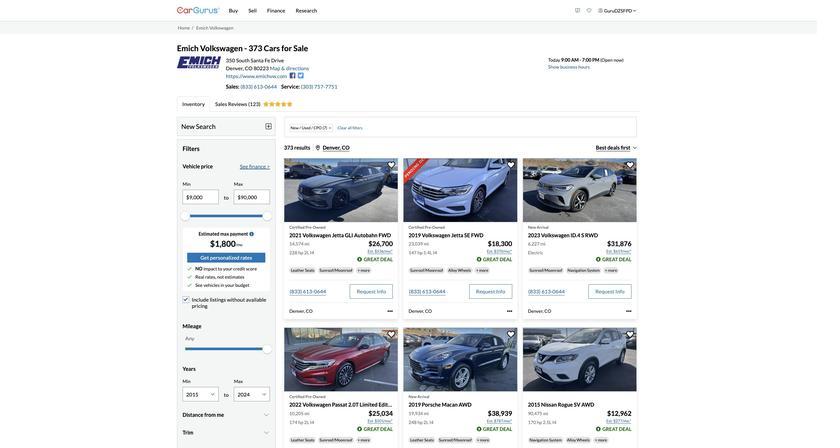 Task type: describe. For each thing, give the bounding box(es) containing it.
great for $38,939
[[483, 426, 499, 432]]

$25,034 est. $501/mo.*
[[368, 410, 393, 424]]

rwd
[[585, 232, 598, 239]]

1 check image from the top
[[187, 267, 192, 271]]

1 max from the top
[[234, 181, 243, 187]]

s
[[582, 232, 584, 239]]

wheels for sunroof/moonroof
[[458, 268, 471, 273]]

new search button
[[181, 117, 271, 136]]

see for see finance >
[[240, 163, 248, 170]]

10,205 mi 174 hp 2l i4
[[289, 411, 314, 425]]

great deal for $26,700
[[364, 257, 393, 263]]

seats for $25,034
[[305, 438, 315, 443]]

gurudzsfpd
[[604, 8, 632, 13]]

deal for $18,300
[[500, 257, 512, 263]]

years
[[183, 366, 196, 372]]

results
[[294, 145, 310, 151]]

volkswagen up the 350
[[200, 43, 243, 53]]

score
[[246, 266, 257, 272]]

2 star image from the left
[[287, 101, 293, 107]]

9:00
[[561, 57, 571, 63]]

certified inside certified pre-owned 2022 volkswagen passat 2.0t limited edition fwd
[[289, 395, 305, 400]]

cars
[[264, 43, 280, 53]]

$12,962
[[607, 410, 632, 417]]

sunroof/moonroof for $25,034
[[320, 438, 353, 443]]

facebook - emich volkswagen image
[[290, 72, 295, 79]]

menu bar containing buy
[[220, 0, 572, 21]]

owned for $18,300
[[432, 225, 445, 230]]

now)
[[614, 57, 624, 63]]

emich volkswagen logo image
[[177, 56, 221, 68]]

2015
[[528, 402, 540, 408]]

real rates, not estimates
[[195, 274, 244, 280]]

2 check image from the top
[[187, 283, 192, 288]]

350 south santa fe drive denver, co 80223 map & directions
[[226, 57, 309, 71]]

gurudzsfpd button
[[595, 1, 640, 20]]

more down est. $277/mo.* 'button' on the right bottom
[[598, 438, 607, 443]]

pre- for $26,700
[[306, 225, 313, 230]]

$501/mo.*
[[375, 419, 393, 424]]

613- for $18,300
[[422, 289, 433, 295]]

estimates
[[225, 274, 244, 280]]

buy
[[229, 7, 238, 13]]

deal for $38,939
[[500, 426, 512, 432]]

great for $31,876
[[603, 257, 618, 263]]

denver, co for $31,876
[[528, 309, 551, 314]]

more for $31,876
[[608, 268, 617, 273]]

inventory
[[182, 101, 205, 107]]

1.4l
[[424, 250, 432, 256]]

macan
[[442, 402, 458, 408]]

6,227
[[528, 241, 540, 247]]

request for $18,300
[[476, 289, 495, 295]]

glacier white 2015 nissan rogue sv awd suv / crossover all-wheel drive continuously variable transmission image
[[523, 328, 637, 392]]

$31,876 est. $619/mo.*
[[607, 240, 632, 254]]

est. for $26,700
[[368, 249, 374, 254]]

pricing
[[192, 303, 208, 309]]

show
[[548, 64, 560, 70]]

+ for $18,300
[[476, 268, 479, 273]]

denver, for $31,876
[[528, 309, 544, 314]]

more for $26,700
[[361, 268, 370, 273]]

$26,700 est. $536/mo.*
[[368, 240, 393, 254]]

distance from me
[[183, 412, 224, 418]]

home / emich volkswagen
[[178, 25, 234, 30]]

mi for $12,962
[[543, 411, 548, 416]]

great deal for $38,939
[[483, 426, 512, 432]]

owned for $26,700
[[313, 225, 326, 230]]

gurudzsfpd menu
[[572, 1, 640, 20]]

$536/mo.*
[[375, 249, 393, 254]]

certified for $26,700
[[289, 225, 305, 230]]

request info for $18,300
[[476, 289, 506, 295]]

1 vertical spatial emich
[[177, 43, 199, 53]]

santa
[[251, 57, 264, 63]]

chevron down image inside trim dropdown button
[[264, 430, 270, 436]]

est. for $31,876
[[607, 249, 613, 254]]

est. for $12,962
[[607, 419, 613, 424]]

mi for $26,700
[[305, 241, 310, 247]]

gli
[[345, 232, 353, 239]]

new search
[[181, 123, 216, 130]]

90,475
[[528, 411, 543, 416]]

hp for $38,939
[[418, 420, 423, 425]]

i4 for $12,962
[[553, 420, 557, 425]]

2.5l
[[543, 420, 552, 425]]

great deal for $18,300
[[483, 257, 512, 263]]

filters
[[183, 145, 200, 152]]

real
[[195, 274, 204, 280]]

porsche
[[422, 402, 441, 408]]

estimated
[[199, 231, 219, 237]]

great deal for $25,034
[[364, 426, 393, 432]]

aurora red metallic 2022 volkswagen passat 2.0t limited edition fwd sedan front-wheel drive 6-speed automatic image
[[284, 328, 398, 392]]

volkswagen inside certified pre-owned 2019 volkswagen jetta se fwd
[[422, 232, 450, 239]]

174
[[289, 420, 297, 425]]

fwd inside certified pre-owned 2019 volkswagen jetta se fwd
[[471, 232, 484, 239]]

leather for $38,939
[[410, 438, 424, 443]]

ellipsis h image for $26,700
[[388, 309, 393, 314]]

2 horizontal spatial /
[[311, 126, 313, 131]]

$38,939 est. $787/mo.*
[[487, 410, 512, 424]]

248
[[409, 420, 417, 425]]

est. for $25,034
[[368, 419, 374, 424]]

7:00
[[582, 57, 592, 63]]

chevron down image
[[264, 413, 270, 418]]

350
[[226, 57, 235, 63]]

deal for $26,700
[[380, 257, 393, 263]]

white silver metallic 2019 volkswagen jetta se fwd sedan front-wheel drive 8-speed automatic image
[[404, 158, 518, 223]]

map & directions link
[[270, 65, 309, 71]]

home link
[[178, 25, 190, 30]]

any
[[185, 336, 194, 342]]

1 star image from the left
[[275, 101, 281, 107]]

+ more for $38,939
[[477, 438, 489, 443]]

ellipsis h image for $18,300
[[507, 309, 512, 314]]

service: (303) 757-7751
[[281, 83, 338, 90]]

vehicle
[[183, 163, 200, 170]]

$31,876
[[607, 240, 632, 248]]

personalized
[[210, 255, 240, 261]]

passat
[[332, 402, 347, 408]]

great for $26,700
[[364, 257, 380, 263]]

613- for $26,700
[[303, 289, 314, 295]]

mi for $18,300
[[424, 241, 429, 247]]

co inside 350 south santa fe drive denver, co 80223 map & directions
[[245, 65, 253, 71]]

$12,962 est. $277/mo.*
[[607, 410, 632, 424]]

volkswagen inside new arrival 2023 volkswagen id.4 s rwd
[[541, 232, 570, 239]]

include
[[192, 297, 209, 303]]

twitter - emich volkswagen image
[[298, 72, 304, 79]]

0644 for $26,700
[[314, 289, 326, 295]]

2 min from the top
[[183, 379, 191, 385]]

denver, co for $26,700
[[289, 309, 313, 314]]

0 horizontal spatial navigation system
[[530, 438, 562, 443]]

alloy for navigation system
[[567, 438, 576, 443]]

buy button
[[224, 0, 243, 21]]

pure gray w/black roof 2021 volkswagen jetta gli autobahn fwd sedan front-wheel drive 7-speed dual clutch image
[[284, 158, 398, 223]]

$1,800 /mo
[[210, 239, 243, 249]]

mileage button
[[183, 318, 270, 335]]

fwd inside certified pre-owned 2022 volkswagen passat 2.0t limited edition fwd
[[397, 402, 409, 408]]

electric
[[528, 250, 543, 256]]

$619/mo.*
[[614, 249, 631, 254]]

request for $31,876
[[596, 289, 615, 295]]

hp for $25,034
[[298, 420, 303, 425]]

times image
[[329, 126, 331, 130]]

0644 for $18,300
[[433, 289, 446, 295]]

user icon image
[[599, 8, 603, 13]]

sale
[[294, 43, 308, 53]]

fwd inside certified pre-owned 2021 volkswagen jetta gli autobahn fwd
[[379, 232, 391, 239]]

+ for $25,034
[[358, 438, 360, 443]]

$18,300 est. $370/mo.*
[[487, 240, 512, 254]]

10,205
[[289, 411, 304, 416]]

(833) for $31,876
[[529, 289, 541, 295]]

from
[[204, 412, 216, 418]]

se
[[464, 232, 470, 239]]

today
[[548, 57, 560, 63]]

price
[[201, 163, 213, 170]]

leather seats for $25,034
[[291, 438, 315, 443]]

Max text field
[[234, 190, 270, 204]]

all
[[348, 126, 352, 131]]

leather for $25,034
[[291, 438, 304, 443]]

denver, co for $18,300
[[409, 309, 432, 314]]

cpo
[[314, 126, 322, 131]]

hp for $12,962
[[537, 420, 542, 425]]

est. $787/mo.* button
[[487, 418, 512, 425]]

denver, for $26,700
[[289, 309, 305, 314]]

/ for new
[[300, 126, 301, 131]]

denver, co button
[[316, 145, 350, 151]]

1 horizontal spatial system
[[587, 268, 600, 273]]

south
[[236, 57, 250, 63]]

in
[[221, 283, 224, 288]]

autobahn
[[354, 232, 378, 239]]

new for new / used / cpo (7)
[[291, 126, 299, 131]]

0 vertical spatial navigation
[[568, 268, 587, 273]]

chevron down image inside the gurudzsfpd dropdown button
[[633, 9, 637, 12]]

night blue metallic 2019 porsche macan awd suv / crossover all-wheel drive 7-speed automatic image
[[404, 328, 518, 392]]

2019 inside new arrival 2019 porsche macan awd
[[409, 402, 421, 408]]

2021
[[289, 232, 302, 239]]

$18,300
[[488, 240, 512, 248]]

owned inside certified pre-owned 2022 volkswagen passat 2.0t limited edition fwd
[[313, 395, 326, 400]]

research
[[296, 7, 317, 13]]

business
[[560, 64, 578, 70]]

0 horizontal spatial -
[[244, 43, 247, 53]]

inventory tab
[[177, 97, 210, 112]]



Task type: locate. For each thing, give the bounding box(es) containing it.
navigation system
[[568, 268, 600, 273], [530, 438, 562, 443]]

mi inside 19,934 mi 248 hp 2l i4
[[424, 411, 429, 416]]

jetta left 'gli'
[[332, 232, 344, 239]]

0 horizontal spatial wheels
[[458, 268, 471, 273]]

+ more down 'est. $536/mo.*' button
[[358, 268, 370, 273]]

2 horizontal spatial request
[[596, 289, 615, 295]]

1 request info button from the left
[[350, 285, 393, 299]]

est. $619/mo.* button
[[606, 249, 632, 255]]

2l inside 19,934 mi 248 hp 2l i4
[[424, 420, 429, 425]]

more for $18,300
[[479, 268, 489, 273]]

hp inside the 14,574 mi 228 hp 2l i4
[[298, 250, 303, 256]]

mi inside the 14,574 mi 228 hp 2l i4
[[305, 241, 310, 247]]

+
[[358, 268, 360, 273], [476, 268, 479, 273], [605, 268, 608, 273], [358, 438, 360, 443], [477, 438, 479, 443], [595, 438, 598, 443]]

2 horizontal spatial fwd
[[471, 232, 484, 239]]

great down the est. $501/mo.* button
[[364, 426, 380, 432]]

2 horizontal spatial info
[[616, 289, 625, 295]]

gurudzsfpd menu item
[[595, 1, 640, 20]]

available
[[246, 297, 266, 303]]

to left max text box at the top of the page
[[224, 195, 229, 201]]

hp right 228
[[298, 250, 303, 256]]

+ for $31,876
[[605, 268, 608, 273]]

hp inside 19,934 mi 248 hp 2l i4
[[418, 420, 423, 425]]

co for $26,700
[[306, 309, 313, 314]]

map marker alt image
[[316, 145, 320, 150]]

2 horizontal spatial (833) 613-0644 button
[[528, 285, 565, 299]]

1 horizontal spatial see
[[240, 163, 248, 170]]

volkswagen down "buy" dropdown button
[[209, 25, 234, 30]]

deal down $501/mo.*
[[380, 426, 393, 432]]

great for $12,962
[[603, 426, 618, 432]]

awd right sv
[[582, 402, 595, 408]]

pre- inside certified pre-owned 2019 volkswagen jetta se fwd
[[425, 225, 432, 230]]

0 vertical spatial 2019
[[409, 232, 421, 239]]

3 request info button from the left
[[589, 285, 632, 299]]

directions
[[286, 65, 309, 71]]

cargurus logo homepage link image
[[177, 1, 220, 20]]

1 vertical spatial your
[[225, 283, 234, 288]]

(833) 613-0644 for $31,876
[[529, 289, 565, 295]]

/ left used at the left top
[[300, 126, 301, 131]]

1 horizontal spatial wheels
[[577, 438, 590, 443]]

0 horizontal spatial ellipsis h image
[[388, 309, 393, 314]]

2 request info button from the left
[[469, 285, 512, 299]]

+ for $26,700
[[358, 268, 360, 273]]

co
[[245, 65, 253, 71], [342, 145, 350, 151], [306, 309, 313, 314], [425, 309, 432, 314], [545, 309, 551, 314]]

mi up 2.5l
[[543, 411, 548, 416]]

star image down service:
[[287, 101, 293, 107]]

jetta for $26,700
[[332, 232, 344, 239]]

1 star image from the left
[[263, 101, 269, 107]]

1 request info from the left
[[357, 289, 386, 295]]

1 horizontal spatial (833) 613-0644 button
[[409, 285, 446, 299]]

impact
[[203, 266, 217, 272]]

(833) 613-0644 button for $18,300
[[409, 285, 446, 299]]

$787/mo.*
[[494, 419, 512, 424]]

2 (833) 613-0644 button from the left
[[409, 285, 446, 299]]

drive
[[271, 57, 284, 63]]

leather down 248
[[410, 438, 424, 443]]

arrival for volkswagen
[[537, 225, 549, 230]]

23,039 mi 147 hp 1.4l i4
[[409, 241, 437, 256]]

1 vertical spatial -
[[580, 57, 582, 63]]

certified pre-owned 2021 volkswagen jetta gli autobahn fwd
[[289, 225, 391, 239]]

1 horizontal spatial chevron down image
[[633, 9, 637, 12]]

hp right 248
[[418, 420, 423, 425]]

/ for home
[[192, 25, 194, 30]]

add a car review image
[[576, 8, 580, 13]]

jetta inside certified pre-owned 2021 volkswagen jetta gli autobahn fwd
[[332, 232, 344, 239]]

2l inside 10,205 mi 174 hp 2l i4
[[304, 420, 309, 425]]

chevron down image down chevron down icon
[[264, 430, 270, 436]]

sunroof/moonroof for $26,700
[[320, 268, 353, 273]]

2 jetta from the left
[[451, 232, 463, 239]]

0 vertical spatial arrival
[[537, 225, 549, 230]]

$38,939
[[488, 410, 512, 417]]

arrival inside new arrival 2023 volkswagen id.4 s rwd
[[537, 225, 549, 230]]

great down est. $277/mo.* 'button' on the right bottom
[[603, 426, 618, 432]]

3 request from the left
[[596, 289, 615, 295]]

menu bar
[[220, 0, 572, 21]]

147
[[409, 250, 417, 256]]

0 horizontal spatial see
[[195, 283, 203, 288]]

2 star image from the left
[[269, 101, 275, 107]]

great for $25,034
[[364, 426, 380, 432]]

est. inside $38,939 est. $787/mo.*
[[487, 419, 493, 424]]

i4 for $25,034
[[310, 420, 314, 425]]

3 (833) 613-0644 button from the left
[[528, 285, 565, 299]]

filters
[[353, 126, 363, 131]]

not
[[217, 274, 224, 280]]

+ more down est. $787/mo.* "button"
[[477, 438, 489, 443]]

seats for $26,700
[[305, 268, 315, 273]]

owned up the '23,039 mi 147 hp 1.4l i4' on the bottom right
[[432, 225, 445, 230]]

3 (833) 613-0644 from the left
[[529, 289, 565, 295]]

new / used / cpo (7) button
[[289, 124, 333, 132]]

1 horizontal spatial request
[[476, 289, 495, 295]]

your for credit
[[223, 266, 232, 272]]

check image down check image in the bottom left of the page
[[187, 283, 192, 288]]

1 (833) 613-0644 from the left
[[290, 289, 326, 295]]

ellipsis h image
[[627, 309, 632, 314]]

rates
[[241, 255, 252, 261]]

saved cars image
[[587, 8, 592, 13]]

include listings without available pricing
[[192, 297, 266, 309]]

https://www.emichvw.com link
[[226, 73, 287, 79]]

0 horizontal spatial request info
[[357, 289, 386, 295]]

7751
[[325, 83, 338, 90]]

i4 inside 10,205 mi 174 hp 2l i4
[[310, 420, 314, 425]]

vehicles
[[204, 283, 220, 288]]

denver, co
[[323, 145, 350, 151], [289, 309, 313, 314], [409, 309, 432, 314], [528, 309, 551, 314]]

co for $31,876
[[545, 309, 551, 314]]

request info for $26,700
[[357, 289, 386, 295]]

no impact to your credit score
[[195, 266, 257, 272]]

more down the est. $501/mo.* button
[[361, 438, 370, 443]]

+ more for $31,876
[[605, 268, 617, 273]]

(833) 613-0644 for $26,700
[[290, 289, 326, 295]]

1 horizontal spatial awd
[[582, 402, 595, 408]]

1 info from the left
[[377, 289, 386, 295]]

pre- up the 14,574 mi 228 hp 2l i4
[[306, 225, 313, 230]]

+ more down the est. $501/mo.* button
[[358, 438, 370, 443]]

new up 19,934
[[409, 395, 417, 400]]

80223
[[254, 65, 269, 71]]

great deal down est. $277/mo.* 'button' on the right bottom
[[603, 426, 632, 432]]

reviews
[[228, 101, 247, 107]]

awd inside new arrival 2019 porsche macan awd
[[459, 402, 472, 408]]

great
[[364, 257, 380, 263], [483, 257, 499, 263], [603, 257, 618, 263], [364, 426, 380, 432], [483, 426, 499, 432], [603, 426, 618, 432]]

2015 nissan rogue sv awd
[[528, 402, 595, 408]]

0 vertical spatial min
[[183, 181, 191, 187]]

new for new search
[[181, 123, 195, 130]]

1 horizontal spatial 373
[[284, 145, 293, 151]]

mi right 14,574
[[305, 241, 310, 247]]

2l right "174"
[[304, 420, 309, 425]]

- inside today 9:00 am - 7:00 pm (open now) show business hours
[[580, 57, 582, 63]]

fe
[[265, 57, 270, 63]]

check image
[[187, 267, 192, 271], [187, 283, 192, 288]]

0 vertical spatial alloy wheels
[[448, 268, 471, 273]]

1 vertical spatial alloy
[[567, 438, 576, 443]]

owned inside certified pre-owned 2021 volkswagen jetta gli autobahn fwd
[[313, 225, 326, 230]]

1 vertical spatial min
[[183, 379, 191, 385]]

+ more down est. $277/mo.* 'button' on the right bottom
[[595, 438, 607, 443]]

to up "distance from me" dropdown button
[[224, 392, 229, 398]]

owned up the 14,574 mi 228 hp 2l i4
[[313, 225, 326, 230]]

certified up 2022
[[289, 395, 305, 400]]

1 horizontal spatial alloy
[[567, 438, 576, 443]]

info for $18,300
[[496, 289, 506, 295]]

3 request info from the left
[[596, 289, 625, 295]]

mi right 10,205
[[305, 411, 310, 416]]

hp for $26,700
[[298, 250, 303, 256]]

certified inside certified pre-owned 2021 volkswagen jetta gli autobahn fwd
[[289, 225, 305, 230]]

check image
[[187, 275, 192, 280]]

clear
[[338, 126, 347, 131]]

jetta inside certified pre-owned 2019 volkswagen jetta se fwd
[[451, 232, 463, 239]]

more down est. $619/mo.* button
[[608, 268, 617, 273]]

0 horizontal spatial alloy
[[448, 268, 457, 273]]

deal for $31,876
[[619, 257, 632, 263]]

(303)
[[301, 83, 313, 90]]

request info button for $18,300
[[469, 285, 512, 299]]

0 vertical spatial check image
[[187, 267, 192, 271]]

star image
[[263, 101, 269, 107], [269, 101, 275, 107], [281, 101, 287, 107]]

new arrival 2023 volkswagen id.4 s rwd
[[528, 225, 598, 239]]

est. down $31,876
[[607, 249, 613, 254]]

2 horizontal spatial (833) 613-0644
[[529, 289, 565, 295]]

hp
[[298, 250, 303, 256], [418, 250, 423, 256], [298, 420, 303, 425], [418, 420, 423, 425], [537, 420, 542, 425]]

est. inside $12,962 est. $277/mo.*
[[607, 419, 613, 424]]

request info button for $26,700
[[350, 285, 393, 299]]

i4 inside the '23,039 mi 147 hp 1.4l i4'
[[433, 250, 437, 256]]

(833) for $18,300
[[409, 289, 421, 295]]

est. for $38,939
[[487, 419, 493, 424]]

fwd right se
[[471, 232, 484, 239]]

more down 'est. $536/mo.*' button
[[361, 268, 370, 273]]

see for see vehicles in your budget
[[195, 283, 203, 288]]

0 horizontal spatial navigation
[[530, 438, 549, 443]]

deal down $277/mo.*
[[619, 426, 632, 432]]

1 vertical spatial 2019
[[409, 402, 421, 408]]

certified pre-owned 2019 volkswagen jetta se fwd
[[409, 225, 484, 239]]

est. inside $26,700 est. $536/mo.*
[[368, 249, 374, 254]]

alloy wheels for sunroof/moonroof
[[448, 268, 471, 273]]

leather down "174"
[[291, 438, 304, 443]]

0 horizontal spatial system
[[549, 438, 562, 443]]

new left search on the top
[[181, 123, 195, 130]]

am
[[571, 57, 579, 63]]

2l for $38,939
[[424, 420, 429, 425]]

i4 inside 19,934 mi 248 hp 2l i4
[[430, 420, 434, 425]]

listings
[[210, 297, 226, 303]]

new inside new arrival 2023 volkswagen id.4 s rwd
[[528, 225, 536, 230]]

1 horizontal spatial info
[[496, 289, 506, 295]]

jetta left se
[[451, 232, 463, 239]]

get personalized rates
[[201, 255, 252, 261]]

1 horizontal spatial fwd
[[397, 402, 409, 408]]

1 horizontal spatial -
[[580, 57, 582, 63]]

arrival up porsche
[[418, 395, 430, 400]]

hp inside the '23,039 mi 147 hp 1.4l i4'
[[418, 250, 423, 256]]

0 horizontal spatial /
[[192, 25, 194, 30]]

seats down 10,205 mi 174 hp 2l i4
[[305, 438, 315, 443]]

more for $38,939
[[480, 438, 489, 443]]

Min text field
[[183, 190, 218, 204]]

new left used at the left top
[[291, 126, 299, 131]]

0 horizontal spatial jetta
[[332, 232, 344, 239]]

new inside button
[[291, 126, 299, 131]]

1 vertical spatial to
[[218, 266, 222, 272]]

3 star image from the left
[[281, 101, 287, 107]]

i4 right 2.5l
[[553, 420, 557, 425]]

volkswagen inside certified pre-owned 2022 volkswagen passat 2.0t limited edition fwd
[[303, 402, 331, 408]]

new inside new arrival 2019 porsche macan awd
[[409, 395, 417, 400]]

0 horizontal spatial 373
[[249, 43, 262, 53]]

i4 inside the 14,574 mi 228 hp 2l i4
[[310, 250, 314, 256]]

credit
[[233, 266, 245, 272]]

your for budget
[[225, 283, 234, 288]]

check image up check image in the bottom left of the page
[[187, 267, 192, 271]]

373 left results
[[284, 145, 293, 151]]

deal for $25,034
[[380, 426, 393, 432]]

sv
[[574, 402, 581, 408]]

new inside dropdown button
[[181, 123, 195, 130]]

info for $26,700
[[377, 289, 386, 295]]

1 vertical spatial alloy wheels
[[567, 438, 590, 443]]

1 vertical spatial see
[[195, 283, 203, 288]]

leather for $26,700
[[291, 268, 304, 273]]

est. down $26,700
[[368, 249, 374, 254]]

1 horizontal spatial navigation system
[[568, 268, 600, 273]]

1 vertical spatial system
[[549, 438, 562, 443]]

1 horizontal spatial jetta
[[451, 232, 463, 239]]

request for $26,700
[[357, 289, 376, 295]]

volkswagen up the '23,039 mi 147 hp 1.4l i4' on the bottom right
[[422, 232, 450, 239]]

certified up 2021
[[289, 225, 305, 230]]

est. down the $38,939
[[487, 419, 493, 424]]

2l right 248
[[424, 420, 429, 425]]

arrival up 2023
[[537, 225, 549, 230]]

owned up 10,205 mi 174 hp 2l i4
[[313, 395, 326, 400]]

see
[[240, 163, 248, 170], [195, 283, 203, 288]]

1 vertical spatial arrival
[[418, 395, 430, 400]]

0 vertical spatial navigation system
[[568, 268, 600, 273]]

seats
[[305, 268, 315, 273], [305, 438, 315, 443], [425, 438, 434, 443]]

min down years
[[183, 379, 191, 385]]

info circle image
[[249, 232, 254, 236]]

1 vertical spatial max
[[234, 379, 243, 385]]

max down "years" dropdown button
[[234, 379, 243, 385]]

0644 for $31,876
[[553, 289, 565, 295]]

great deal down est. $619/mo.* button
[[603, 257, 632, 263]]

mileage
[[183, 323, 202, 330]]

leather seats down 228
[[291, 268, 315, 273]]

certified for $18,300
[[409, 225, 424, 230]]

certified inside certified pre-owned 2019 volkswagen jetta se fwd
[[409, 225, 424, 230]]

- right am
[[580, 57, 582, 63]]

1 horizontal spatial request info button
[[469, 285, 512, 299]]

search
[[196, 123, 216, 130]]

2.0t
[[348, 402, 359, 408]]

2 (833) 613-0644 from the left
[[409, 289, 446, 295]]

est. $536/mo.* button
[[367, 249, 393, 255]]

great deal down 'est. $536/mo.*' button
[[364, 257, 393, 263]]

request info for $31,876
[[596, 289, 625, 295]]

for
[[282, 43, 292, 53]]

est. down the $12,962
[[607, 419, 613, 424]]

your right in
[[225, 283, 234, 288]]

est. inside the $31,876 est. $619/mo.*
[[607, 249, 613, 254]]

denver, for $18,300
[[409, 309, 424, 314]]

3 info from the left
[[616, 289, 625, 295]]

$277/mo.*
[[614, 419, 631, 424]]

leather seats for $38,939
[[410, 438, 434, 443]]

mi inside 10,205 mi 174 hp 2l i4
[[305, 411, 310, 416]]

leather down 228
[[291, 268, 304, 273]]

0 horizontal spatial request info button
[[350, 285, 393, 299]]

0 horizontal spatial info
[[377, 289, 386, 295]]

mi for $31,876
[[541, 241, 546, 247]]

https://www.emichvw.com
[[226, 73, 287, 79]]

awd
[[459, 402, 472, 408], [582, 402, 595, 408]]

2 horizontal spatial request info button
[[589, 285, 632, 299]]

deal down $619/mo.*
[[619, 257, 632, 263]]

0 vertical spatial chevron down image
[[633, 9, 637, 12]]

0 horizontal spatial arrival
[[418, 395, 430, 400]]

deal
[[380, 257, 393, 263], [500, 257, 512, 263], [619, 257, 632, 263], [380, 426, 393, 432], [500, 426, 512, 432], [619, 426, 632, 432]]

0 vertical spatial system
[[587, 268, 600, 273]]

0 vertical spatial -
[[244, 43, 247, 53]]

arrival inside new arrival 2019 porsche macan awd
[[418, 395, 430, 400]]

hp inside 10,205 mi 174 hp 2l i4
[[298, 420, 303, 425]]

0 horizontal spatial chevron down image
[[264, 430, 270, 436]]

deal down the $787/mo.*
[[500, 426, 512, 432]]

chevron down image
[[633, 9, 637, 12], [264, 430, 270, 436]]

/mo
[[236, 242, 243, 247]]

star image
[[275, 101, 281, 107], [287, 101, 293, 107]]

+ more for $25,034
[[358, 438, 370, 443]]

wheels for navigation system
[[577, 438, 590, 443]]

mi up 1.4l
[[424, 241, 429, 247]]

1 vertical spatial navigation
[[530, 438, 549, 443]]

new / used / cpo (7)
[[291, 126, 327, 131]]

1 horizontal spatial star image
[[287, 101, 293, 107]]

est. down $18,300
[[487, 249, 493, 254]]

(123)
[[248, 101, 261, 107]]

(833) 613-0644 for $18,300
[[409, 289, 446, 295]]

i4 right 228
[[310, 250, 314, 256]]

fwd right edition
[[397, 402, 409, 408]]

denver, inside 350 south santa fe drive denver, co 80223 map & directions
[[226, 65, 244, 71]]

2 ellipsis h image from the left
[[507, 309, 512, 314]]

2l for $26,700
[[304, 250, 309, 256]]

2019 inside certified pre-owned 2019 volkswagen jetta se fwd
[[409, 232, 421, 239]]

arrival for porsche
[[418, 395, 430, 400]]

(833) 613-0644 button for $31,876
[[528, 285, 565, 299]]

0 vertical spatial alloy
[[448, 268, 457, 273]]

1 horizontal spatial arrival
[[537, 225, 549, 230]]

+ more for $18,300
[[476, 268, 489, 273]]

228
[[289, 250, 297, 256]]

owned inside certified pre-owned 2019 volkswagen jetta se fwd
[[432, 225, 445, 230]]

i4 for $38,939
[[430, 420, 434, 425]]

1 request from the left
[[357, 289, 376, 295]]

2l for $25,034
[[304, 420, 309, 425]]

pre- up 10,205 mi 174 hp 2l i4
[[306, 395, 313, 400]]

est. $277/mo.* button
[[606, 418, 632, 425]]

2 request info from the left
[[476, 289, 506, 295]]

tab list containing inventory
[[177, 97, 640, 112]]

ellipsis h image
[[388, 309, 393, 314], [507, 309, 512, 314]]

awd right macan
[[459, 402, 472, 408]]

today 9:00 am - 7:00 pm (open now) show business hours
[[548, 57, 624, 70]]

2l inside the 14,574 mi 228 hp 2l i4
[[304, 250, 309, 256]]

i4 inside 90,475 mi 170 hp 2.5l i4
[[553, 420, 557, 425]]

mi inside 6,227 mi electric
[[541, 241, 546, 247]]

0 vertical spatial see
[[240, 163, 248, 170]]

clear all filters button
[[338, 126, 363, 131]]

seats down the 14,574 mi 228 hp 2l i4
[[305, 268, 315, 273]]

+ for $38,939
[[477, 438, 479, 443]]

14,574 mi 228 hp 2l i4
[[289, 241, 314, 256]]

1 ellipsis h image from the left
[[388, 309, 393, 314]]

pre- inside certified pre-owned 2022 volkswagen passat 2.0t limited edition fwd
[[306, 395, 313, 400]]

2 awd from the left
[[582, 402, 595, 408]]

mi inside the '23,039 mi 147 hp 1.4l i4'
[[424, 241, 429, 247]]

min
[[183, 181, 191, 187], [183, 379, 191, 385]]

great deal down est. $787/mo.* "button"
[[483, 426, 512, 432]]

+ more for $26,700
[[358, 268, 370, 273]]

leather seats
[[291, 268, 315, 273], [291, 438, 315, 443], [410, 438, 434, 443]]

613- for $31,876
[[542, 289, 553, 295]]

great deal down the est. $501/mo.* button
[[364, 426, 393, 432]]

info
[[377, 289, 386, 295], [496, 289, 506, 295], [616, 289, 625, 295]]

i4 down porsche
[[430, 420, 434, 425]]

min down vehicle
[[183, 181, 191, 187]]

2 max from the top
[[234, 379, 243, 385]]

plus square image
[[266, 123, 271, 130]]

star image right (123)
[[275, 101, 281, 107]]

great deal for $31,876
[[603, 257, 632, 263]]

est. inside $18,300 est. $370/mo.*
[[487, 249, 493, 254]]

great down est. $370/mo.* button
[[483, 257, 499, 263]]

1 vertical spatial 373
[[284, 145, 293, 151]]

(833) for $26,700
[[290, 289, 302, 295]]

2 horizontal spatial request info
[[596, 289, 625, 295]]

more
[[361, 268, 370, 273], [479, 268, 489, 273], [608, 268, 617, 273], [361, 438, 370, 443], [480, 438, 489, 443], [598, 438, 607, 443]]

1 vertical spatial wheels
[[577, 438, 590, 443]]

1 vertical spatial chevron down image
[[264, 430, 270, 436]]

great for $18,300
[[483, 257, 499, 263]]

jetta for $18,300
[[451, 232, 463, 239]]

mi for $38,939
[[424, 411, 429, 416]]

0 horizontal spatial alloy wheels
[[448, 268, 471, 273]]

i4 right "174"
[[310, 420, 314, 425]]

1 horizontal spatial ellipsis h image
[[507, 309, 512, 314]]

0 horizontal spatial awd
[[459, 402, 472, 408]]

deal down $370/mo.*
[[500, 257, 512, 263]]

pre- up the '23,039 mi 147 hp 1.4l i4' on the bottom right
[[425, 225, 432, 230]]

pre- inside certified pre-owned 2021 volkswagen jetta gli autobahn fwd
[[306, 225, 313, 230]]

0 horizontal spatial (833) 613-0644 button
[[289, 285, 327, 299]]

see left finance
[[240, 163, 248, 170]]

max
[[234, 181, 243, 187], [234, 379, 243, 385]]

jetta
[[332, 232, 344, 239], [451, 232, 463, 239]]

sales
[[215, 101, 227, 107]]

0 vertical spatial your
[[223, 266, 232, 272]]

new up 2023
[[528, 225, 536, 230]]

&
[[281, 65, 285, 71]]

- up 'south'
[[244, 43, 247, 53]]

leather seats down 248
[[410, 438, 434, 443]]

1 vertical spatial check image
[[187, 283, 192, 288]]

cargurus logo homepage link link
[[177, 1, 220, 20]]

2019 up 19,934
[[409, 402, 421, 408]]

$370/mo.*
[[494, 249, 512, 254]]

volkswagen left id.4
[[541, 232, 570, 239]]

request info button for $31,876
[[589, 285, 632, 299]]

1 horizontal spatial alloy wheels
[[567, 438, 590, 443]]

certified
[[289, 225, 305, 230], [409, 225, 424, 230], [289, 395, 305, 400]]

1 horizontal spatial navigation
[[568, 268, 587, 273]]

chevron down image right gurudzsfpd
[[633, 9, 637, 12]]

2 vertical spatial to
[[224, 392, 229, 398]]

0 horizontal spatial (833) 613-0644
[[290, 289, 326, 295]]

1 jetta from the left
[[332, 232, 344, 239]]

1 horizontal spatial /
[[300, 126, 301, 131]]

0 vertical spatial 373
[[249, 43, 262, 53]]

more down est. $370/mo.* button
[[479, 268, 489, 273]]

sell
[[249, 7, 257, 13]]

+ more down est. $619/mo.* button
[[605, 268, 617, 273]]

2l right 228
[[304, 250, 309, 256]]

pure gray 2023 volkswagen id.4 s rwd suv / crossover rear-wheel drive automatic image
[[523, 158, 637, 223]]

0 horizontal spatial request
[[357, 289, 376, 295]]

2 info from the left
[[496, 289, 506, 295]]

2 request from the left
[[476, 289, 495, 295]]

arrival
[[537, 225, 549, 230], [418, 395, 430, 400]]

mi inside 90,475 mi 170 hp 2.5l i4
[[543, 411, 548, 416]]

denver,
[[226, 65, 244, 71], [323, 145, 341, 151], [289, 309, 305, 314], [409, 309, 424, 314], [528, 309, 544, 314]]

hp for $18,300
[[418, 250, 423, 256]]

1 horizontal spatial (833) 613-0644
[[409, 289, 446, 295]]

service:
[[281, 83, 300, 90]]

volkswagen inside certified pre-owned 2021 volkswagen jetta gli autobahn fwd
[[303, 232, 331, 239]]

tab list
[[177, 97, 640, 112]]

leather seats down "174"
[[291, 438, 315, 443]]

0 vertical spatial to
[[224, 195, 229, 201]]

great down 'est. $536/mo.*' button
[[364, 257, 380, 263]]

to up real rates, not estimates at bottom
[[218, 266, 222, 272]]

1 vertical spatial navigation system
[[530, 438, 562, 443]]

leather seats for $26,700
[[291, 268, 315, 273]]

1 (833) 613-0644 button from the left
[[289, 285, 327, 299]]

1 2019 from the top
[[409, 232, 421, 239]]

co for $18,300
[[425, 309, 432, 314]]

1 min from the top
[[183, 181, 191, 187]]

est. down $25,034 at the left bottom
[[368, 419, 374, 424]]

pre- for $18,300
[[425, 225, 432, 230]]

fwd up $26,700
[[379, 232, 391, 239]]

0 vertical spatial max
[[234, 181, 243, 187]]

i4 for $18,300
[[433, 250, 437, 256]]

vehicle price
[[183, 163, 213, 170]]

new for new arrival 2023 volkswagen id.4 s rwd
[[528, 225, 536, 230]]

new
[[181, 123, 195, 130], [291, 126, 299, 131], [528, 225, 536, 230], [409, 395, 417, 400]]

1 awd from the left
[[459, 402, 472, 408]]

more down est. $787/mo.* "button"
[[480, 438, 489, 443]]

new for new arrival 2019 porsche macan awd
[[409, 395, 417, 400]]

est. inside $25,034 est. $501/mo.*
[[368, 419, 374, 424]]

0 vertical spatial emich
[[196, 25, 209, 30]]

great down est. $787/mo.* "button"
[[483, 426, 499, 432]]

2 2019 from the top
[[409, 402, 421, 408]]

0 vertical spatial wheels
[[458, 268, 471, 273]]

1 horizontal spatial request info
[[476, 289, 506, 295]]

mi down porsche
[[424, 411, 429, 416]]

seats for $38,939
[[425, 438, 434, 443]]

2019 up the 23,039
[[409, 232, 421, 239]]

0 horizontal spatial star image
[[275, 101, 281, 107]]

/ right home link
[[192, 25, 194, 30]]

sell button
[[243, 0, 262, 21]]

rogue
[[558, 402, 573, 408]]

see down real at the bottom left
[[195, 283, 203, 288]]

0 horizontal spatial fwd
[[379, 232, 391, 239]]

limited
[[360, 402, 378, 408]]

(833) 613-0644
[[290, 289, 326, 295], [409, 289, 446, 295], [529, 289, 565, 295]]

sales:
[[226, 83, 240, 90]]

seats down 19,934 mi 248 hp 2l i4
[[425, 438, 434, 443]]

hp inside 90,475 mi 170 hp 2.5l i4
[[537, 420, 542, 425]]



Task type: vqa. For each thing, say whether or not it's contained in the screenshot.


